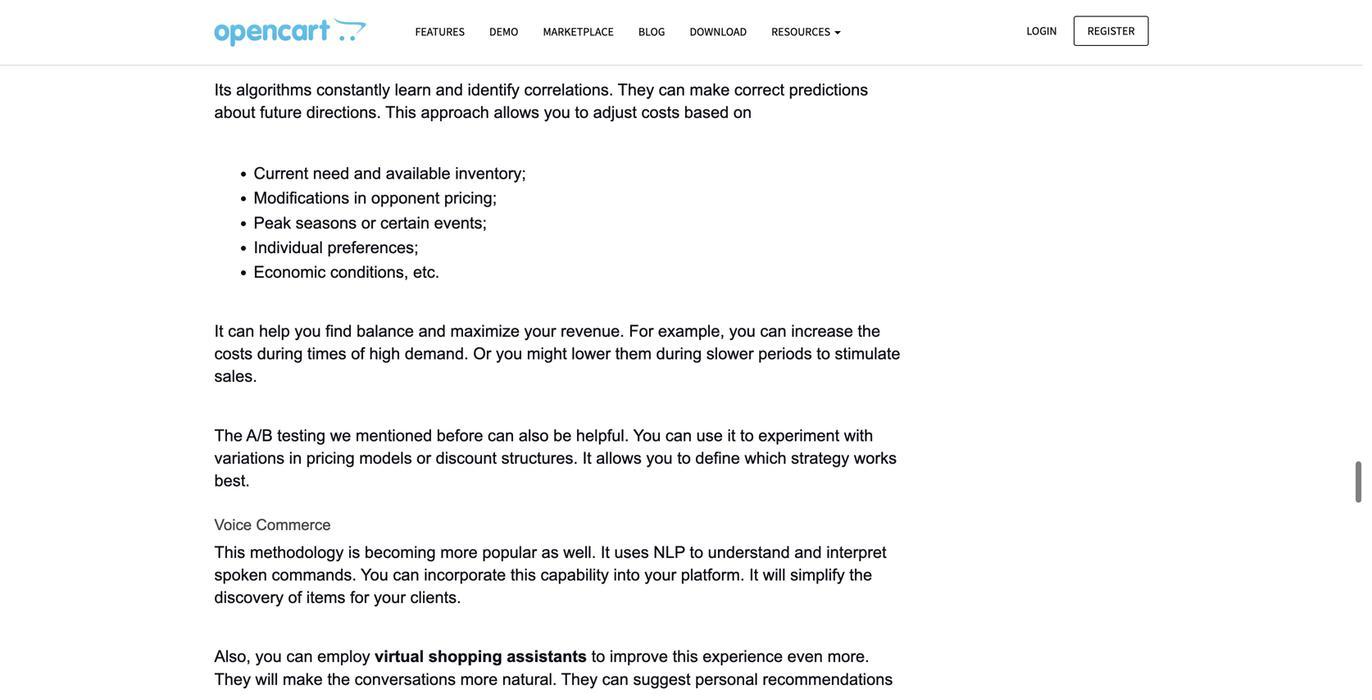 Task type: vqa. For each thing, say whether or not it's contained in the screenshot.
OpenCart image
no



Task type: locate. For each thing, give the bounding box(es) containing it.
2 horizontal spatial will
[[763, 554, 786, 572]]

1 horizontal spatial during
[[656, 333, 702, 351]]

you inside the a/b testing we mentioned before can also be helpful. you can use it to experiment with variations in pricing models or discount structures. it allows you to define which strategy works best.
[[646, 437, 673, 455]]

in down "testing" on the bottom left of page
[[289, 437, 302, 455]]

2 horizontal spatial they
[[618, 68, 654, 86]]

slower
[[706, 333, 754, 351]]

about
[[214, 91, 255, 109]]

on
[[733, 91, 752, 109]]

simplify
[[790, 554, 845, 572]]

seasons
[[296, 201, 357, 219]]

its
[[214, 68, 232, 86]]

the inside to improve this experience even more. they will make the conversations more natural. they can suggest personal recommendations to your clients. it will make their experience more interactive. plus, people can instruct the
[[327, 658, 350, 676]]

or down the mentioned
[[417, 437, 431, 455]]

clients. inside to improve this experience even more. they will make the conversations more natural. they can suggest personal recommendations to your clients. it will make their experience more interactive. plus, people can instruct the
[[269, 681, 320, 694]]

of down 'commands.'
[[288, 576, 302, 594]]

etc.
[[413, 251, 440, 269]]

spoken
[[214, 554, 267, 572]]

uses
[[614, 531, 649, 549]]

make down employ at the bottom left of page
[[283, 658, 323, 676]]

in up seasons
[[354, 177, 367, 195]]

correct
[[734, 68, 784, 86]]

to
[[575, 91, 589, 109], [817, 333, 830, 351], [740, 414, 754, 432], [677, 437, 691, 455], [690, 531, 703, 549], [592, 635, 605, 653], [214, 681, 228, 694]]

0 vertical spatial in
[[354, 177, 367, 195]]

virtual
[[375, 635, 424, 653]]

and inside the this methodology is becoming more popular as well. it uses nlp to understand and interpret spoken commands. you can incorporate this capability into your platform. it will simplify the discovery of items for your clients.
[[795, 531, 822, 549]]

they up the interactive.
[[561, 658, 598, 676]]

clients. down employ at the bottom left of page
[[269, 681, 320, 694]]

this down learn on the top
[[385, 91, 416, 109]]

opponent
[[371, 177, 440, 195]]

individual
[[254, 226, 323, 244]]

you
[[633, 414, 661, 432], [361, 554, 388, 572]]

you right also,
[[255, 635, 282, 653]]

0 vertical spatial or
[[361, 201, 376, 219]]

based
[[684, 91, 729, 109]]

can up based
[[659, 68, 685, 86]]

1 vertical spatial make
[[283, 658, 323, 676]]

and inside it can help you find balance and maximize your revenue. for example, you can increase the costs during times of high demand. or you might lower them during slower periods to stimulate sales.
[[419, 310, 446, 328]]

1 horizontal spatial this
[[673, 635, 698, 653]]

0 horizontal spatial allows
[[494, 91, 539, 109]]

to inside its algorithms constantly learn and identify correlations. they can make correct predictions about future directions. this approach allows you to adjust costs based on
[[575, 91, 589, 109]]

the down employ at the bottom left of page
[[327, 658, 350, 676]]

suggest
[[633, 658, 691, 676]]

and up demand.
[[419, 310, 446, 328]]

make down conversations
[[366, 681, 406, 694]]

2 vertical spatial the
[[327, 658, 350, 676]]

integrating artificial intelligence in e-commerce operations image
[[214, 17, 366, 47]]

allows
[[494, 91, 539, 109], [596, 437, 642, 455]]

1 horizontal spatial will
[[338, 681, 361, 694]]

1 horizontal spatial in
[[354, 177, 367, 195]]

available
[[386, 152, 451, 170]]

0 vertical spatial costs
[[641, 91, 680, 109]]

to down the increase
[[817, 333, 830, 351]]

0 horizontal spatial this
[[511, 554, 536, 572]]

and up approach
[[436, 68, 463, 86]]

0 horizontal spatial this
[[214, 531, 245, 549]]

0 horizontal spatial costs
[[214, 333, 253, 351]]

2 horizontal spatial make
[[690, 68, 730, 86]]

blog link
[[626, 17, 677, 46]]

1 vertical spatial clients.
[[269, 681, 320, 694]]

to improve this experience even more. they will make the conversations more natural. they can suggest personal recommendations to your clients. it will make their experience more interactive. plus, people can instruct the
[[214, 635, 897, 694]]

costs right adjust on the left top of the page
[[641, 91, 680, 109]]

or
[[473, 333, 491, 351]]

1 vertical spatial allows
[[596, 437, 642, 455]]

best.
[[214, 459, 250, 477]]

1 vertical spatial in
[[289, 437, 302, 455]]

works
[[854, 437, 897, 455]]

costs inside its algorithms constantly learn and identify correlations. they can make correct predictions about future directions. this approach allows you to adjust costs based on
[[641, 91, 680, 109]]

during down help
[[257, 333, 303, 351]]

before
[[437, 414, 483, 432]]

even
[[787, 635, 823, 653]]

1 horizontal spatial make
[[366, 681, 406, 694]]

can left also
[[488, 414, 514, 432]]

clients. down the incorporate
[[410, 576, 461, 594]]

natural.
[[502, 658, 557, 676]]

it up the sales.
[[214, 310, 223, 328]]

platform.
[[681, 554, 745, 572]]

0 vertical spatial this
[[511, 554, 536, 572]]

1 vertical spatial the
[[849, 554, 872, 572]]

your inside to improve this experience even more. they will make the conversations more natural. they can suggest personal recommendations to your clients. it will make their experience more interactive. plus, people can instruct the
[[233, 681, 264, 694]]

instruct
[[783, 681, 836, 694]]

will inside the this methodology is becoming more popular as well. it uses nlp to understand and interpret spoken commands. you can incorporate this capability into your platform. it will simplify the discovery of items for your clients.
[[763, 554, 786, 572]]

the inside it can help you find balance and maximize your revenue. for example, you can increase the costs during times of high demand. or you might lower them during slower periods to stimulate sales.
[[858, 310, 881, 328]]

make
[[690, 68, 730, 86], [283, 658, 323, 676], [366, 681, 406, 694]]

voice
[[214, 504, 252, 521]]

register
[[1088, 23, 1135, 38]]

during down example,
[[656, 333, 702, 351]]

your
[[524, 310, 556, 328], [644, 554, 676, 572], [374, 576, 406, 594], [233, 681, 264, 694]]

the down interpret
[[849, 554, 872, 572]]

certain
[[380, 201, 430, 219]]

during
[[257, 333, 303, 351], [656, 333, 702, 351]]

0 vertical spatial will
[[763, 554, 786, 572]]

this inside to improve this experience even more. they will make the conversations more natural. they can suggest personal recommendations to your clients. it will make their experience more interactive. plus, people can instruct the
[[673, 635, 698, 653]]

interactive.
[[573, 681, 653, 694]]

0 horizontal spatial or
[[361, 201, 376, 219]]

of inside the this methodology is becoming more popular as well. it uses nlp to understand and interpret spoken commands. you can incorporate this capability into your platform. it will simplify the discovery of items for your clients.
[[288, 576, 302, 594]]

0 vertical spatial clients.
[[410, 576, 461, 594]]

1 vertical spatial costs
[[214, 333, 253, 351]]

you down "correlations." at the left top
[[544, 91, 570, 109]]

you up for
[[361, 554, 388, 572]]

events;
[[434, 201, 487, 219]]

more down natural.
[[531, 681, 569, 694]]

revenue.
[[561, 310, 624, 328]]

allows down identify at the top left of the page
[[494, 91, 539, 109]]

demo link
[[477, 17, 531, 46]]

can inside the this methodology is becoming more popular as well. it uses nlp to understand and interpret spoken commands. you can incorporate this capability into your platform. it will simplify the discovery of items for your clients.
[[393, 554, 419, 572]]

can left employ at the bottom left of page
[[286, 635, 313, 653]]

1 vertical spatial more
[[460, 658, 498, 676]]

your down the nlp
[[644, 554, 676, 572]]

current need and available inventory; modifications in opponent pricing; peak seasons or certain events; individual preferences; economic conditions, etc.
[[254, 152, 526, 269]]

commands.
[[272, 554, 357, 572]]

in inside the a/b testing we mentioned before can also be helpful. you can use it to experiment with variations in pricing models or discount structures. it allows you to define which strategy works best.
[[289, 437, 302, 455]]

to right the nlp
[[690, 531, 703, 549]]

0 vertical spatial the
[[858, 310, 881, 328]]

it down employ at the bottom left of page
[[325, 681, 334, 694]]

1 horizontal spatial costs
[[641, 91, 680, 109]]

their
[[410, 681, 442, 694]]

your up might
[[524, 310, 556, 328]]

0 horizontal spatial clients.
[[269, 681, 320, 694]]

0 horizontal spatial will
[[255, 658, 278, 676]]

this down popular
[[511, 554, 536, 572]]

you up slower
[[729, 310, 756, 328]]

you right helpful.
[[633, 414, 661, 432]]

algorithms
[[236, 68, 312, 86]]

1 horizontal spatial you
[[633, 414, 661, 432]]

more down the shopping at the bottom of page
[[460, 658, 498, 676]]

0 vertical spatial this
[[385, 91, 416, 109]]

1 during from the left
[[257, 333, 303, 351]]

1 vertical spatial of
[[288, 576, 302, 594]]

to left improve on the bottom of page
[[592, 635, 605, 653]]

shopping
[[428, 635, 502, 653]]

this up spoken
[[214, 531, 245, 549]]

your right for
[[374, 576, 406, 594]]

this inside its algorithms constantly learn and identify correlations. they can make correct predictions about future directions. this approach allows you to adjust costs based on
[[385, 91, 416, 109]]

0 vertical spatial make
[[690, 68, 730, 86]]

or up preferences;
[[361, 201, 376, 219]]

you inside the a/b testing we mentioned before can also be helpful. you can use it to experiment with variations in pricing models or discount structures. it allows you to define which strategy works best.
[[633, 414, 661, 432]]

1 vertical spatial this
[[673, 635, 698, 653]]

experience up personal
[[703, 635, 783, 653]]

the up the stimulate
[[858, 310, 881, 328]]

make up based
[[690, 68, 730, 86]]

of left the high
[[351, 333, 365, 351]]

more up the incorporate
[[440, 531, 478, 549]]

1 horizontal spatial this
[[385, 91, 416, 109]]

can
[[659, 68, 685, 86], [228, 310, 254, 328], [760, 310, 787, 328], [488, 414, 514, 432], [665, 414, 692, 432], [393, 554, 419, 572], [286, 635, 313, 653], [602, 658, 629, 676], [752, 681, 778, 694]]

interpret
[[826, 531, 887, 549]]

1 horizontal spatial or
[[417, 437, 431, 455]]

allows down helpful.
[[596, 437, 642, 455]]

0 horizontal spatial of
[[288, 576, 302, 594]]

0 vertical spatial allows
[[494, 91, 539, 109]]

it
[[727, 414, 736, 432]]

you left define in the bottom right of the page
[[646, 437, 673, 455]]

and up simplify
[[795, 531, 822, 549]]

more inside the this methodology is becoming more popular as well. it uses nlp to understand and interpret spoken commands. you can incorporate this capability into your platform. it will simplify the discovery of items for your clients.
[[440, 531, 478, 549]]

is
[[348, 531, 360, 549]]

0 horizontal spatial they
[[214, 658, 251, 676]]

1 horizontal spatial of
[[351, 333, 365, 351]]

your down also,
[[233, 681, 264, 694]]

employ
[[317, 635, 370, 653]]

increase
[[791, 310, 853, 328]]

this inside the this methodology is becoming more popular as well. it uses nlp to understand and interpret spoken commands. you can incorporate this capability into your platform. it will simplify the discovery of items for your clients.
[[511, 554, 536, 572]]

allows inside its algorithms constantly learn and identify correlations. they can make correct predictions about future directions. this approach allows you to adjust costs based on
[[494, 91, 539, 109]]

preferences;
[[328, 226, 419, 244]]

it inside to improve this experience even more. they will make the conversations more natural. they can suggest personal recommendations to your clients. it will make their experience more interactive. plus, people can instruct the
[[325, 681, 334, 694]]

0 vertical spatial experience
[[703, 635, 783, 653]]

features
[[415, 24, 465, 39]]

0 horizontal spatial experience
[[447, 681, 527, 694]]

to down also,
[[214, 681, 228, 694]]

costs inside it can help you find balance and maximize your revenue. for example, you can increase the costs during times of high demand. or you might lower them during slower periods to stimulate sales.
[[214, 333, 253, 351]]

inventory;
[[455, 152, 526, 170]]

2 vertical spatial will
[[338, 681, 361, 694]]

they up adjust on the left top of the page
[[618, 68, 654, 86]]

this inside the this methodology is becoming more popular as well. it uses nlp to understand and interpret spoken commands. you can incorporate this capability into your platform. it will simplify the discovery of items for your clients.
[[214, 531, 245, 549]]

costs up the sales.
[[214, 333, 253, 351]]

they
[[618, 68, 654, 86], [214, 658, 251, 676], [561, 658, 598, 676]]

experience down natural.
[[447, 681, 527, 694]]

and right need
[[354, 152, 381, 170]]

current
[[254, 152, 308, 170]]

0 horizontal spatial during
[[257, 333, 303, 351]]

need
[[313, 152, 349, 170]]

to left define in the bottom right of the page
[[677, 437, 691, 455]]

also, you can employ virtual shopping assistants
[[214, 635, 587, 653]]

0 horizontal spatial you
[[361, 554, 388, 572]]

1 vertical spatial or
[[417, 437, 431, 455]]

1 vertical spatial this
[[214, 531, 245, 549]]

or
[[361, 201, 376, 219], [417, 437, 431, 455]]

0 horizontal spatial in
[[289, 437, 302, 455]]

1 horizontal spatial allows
[[596, 437, 642, 455]]

for
[[350, 576, 369, 594]]

it
[[214, 310, 223, 328], [582, 437, 592, 455], [601, 531, 610, 549], [749, 554, 758, 572], [325, 681, 334, 694]]

of
[[351, 333, 365, 351], [288, 576, 302, 594]]

can down becoming
[[393, 554, 419, 572]]

0 vertical spatial you
[[633, 414, 661, 432]]

1 vertical spatial you
[[361, 554, 388, 572]]

2 vertical spatial make
[[366, 681, 406, 694]]

to down "correlations." at the left top
[[575, 91, 589, 109]]

2 vertical spatial more
[[531, 681, 569, 694]]

0 vertical spatial more
[[440, 531, 478, 549]]

commerce
[[256, 504, 331, 521]]

can left help
[[228, 310, 254, 328]]

you
[[544, 91, 570, 109], [295, 310, 321, 328], [729, 310, 756, 328], [496, 333, 522, 351], [646, 437, 673, 455], [255, 635, 282, 653]]

1 horizontal spatial clients.
[[410, 576, 461, 594]]

the a/b testing we mentioned before can also be helpful. you can use it to experiment with variations in pricing models or discount structures. it allows you to define which strategy works best.
[[214, 414, 901, 477]]

0 vertical spatial of
[[351, 333, 365, 351]]

more
[[440, 531, 478, 549], [460, 658, 498, 676], [531, 681, 569, 694]]

1 vertical spatial will
[[255, 658, 278, 676]]

this up suggest
[[673, 635, 698, 653]]

methodology
[[250, 531, 344, 549]]

voice commerce
[[214, 504, 331, 521]]

popular
[[482, 531, 537, 549]]

it down helpful.
[[582, 437, 592, 455]]

to inside it can help you find balance and maximize your revenue. for example, you can increase the costs during times of high demand. or you might lower them during slower periods to stimulate sales.
[[817, 333, 830, 351]]

they down also,
[[214, 658, 251, 676]]

of inside it can help you find balance and maximize your revenue. for example, you can increase the costs during times of high demand. or you might lower them during slower periods to stimulate sales.
[[351, 333, 365, 351]]



Task type: describe. For each thing, give the bounding box(es) containing it.
mentioned
[[356, 414, 432, 432]]

as
[[541, 531, 559, 549]]

economic
[[254, 251, 326, 269]]

can left the use
[[665, 414, 692, 432]]

discount
[[436, 437, 497, 455]]

demo
[[489, 24, 518, 39]]

experiment
[[758, 414, 840, 432]]

conditions,
[[330, 251, 409, 269]]

recommendations
[[763, 658, 893, 676]]

be
[[553, 414, 572, 432]]

1 vertical spatial experience
[[447, 681, 527, 694]]

it inside the a/b testing we mentioned before can also be helpful. you can use it to experiment with variations in pricing models or discount structures. it allows you to define which strategy works best.
[[582, 437, 592, 455]]

also,
[[214, 635, 251, 653]]

maximize
[[450, 310, 520, 328]]

plus,
[[657, 681, 694, 694]]

login link
[[1013, 16, 1071, 46]]

pricing;
[[444, 177, 497, 195]]

also
[[519, 414, 549, 432]]

they inside its algorithms constantly learn and identify correlations. they can make correct predictions about future directions. this approach allows you to adjust costs based on
[[618, 68, 654, 86]]

can up periods
[[760, 310, 787, 328]]

in inside current need and available inventory; modifications in opponent pricing; peak seasons or certain events; individual preferences; economic conditions, etc.
[[354, 177, 367, 195]]

periods
[[758, 333, 812, 351]]

sales.
[[214, 355, 257, 373]]

balance
[[357, 310, 414, 328]]

can right people
[[752, 681, 778, 694]]

correlations.
[[524, 68, 613, 86]]

we
[[330, 414, 351, 432]]

this methodology is becoming more popular as well. it uses nlp to understand and interpret spoken commands. you can incorporate this capability into your platform. it will simplify the discovery of items for your clients.
[[214, 531, 891, 594]]

find
[[326, 310, 352, 328]]

demand.
[[405, 333, 469, 351]]

your inside it can help you find balance and maximize your revenue. for example, you can increase the costs during times of high demand. or you might lower them during slower periods to stimulate sales.
[[524, 310, 556, 328]]

nlp
[[654, 531, 685, 549]]

for
[[629, 310, 654, 328]]

1 horizontal spatial experience
[[703, 635, 783, 653]]

0 horizontal spatial make
[[283, 658, 323, 676]]

lower
[[572, 333, 611, 351]]

constantly
[[316, 68, 390, 86]]

with
[[844, 414, 873, 432]]

download link
[[677, 17, 759, 46]]

marketplace
[[543, 24, 614, 39]]

adjust
[[593, 91, 637, 109]]

modifications
[[254, 177, 349, 195]]

well.
[[563, 531, 596, 549]]

or inside the a/b testing we mentioned before can also be helpful. you can use it to experiment with variations in pricing models or discount structures. it allows you to define which strategy works best.
[[417, 437, 431, 455]]

understand
[[708, 531, 790, 549]]

blog
[[638, 24, 665, 39]]

items
[[306, 576, 346, 594]]

assistants
[[507, 635, 587, 653]]

register link
[[1074, 16, 1149, 46]]

features link
[[403, 17, 477, 46]]

its algorithms constantly learn and identify correlations. they can make correct predictions about future directions. this approach allows you to adjust costs based on
[[214, 68, 873, 109]]

testing
[[277, 414, 326, 432]]

2 during from the left
[[656, 333, 702, 351]]

high
[[369, 333, 400, 351]]

example,
[[658, 310, 725, 328]]

it down understand
[[749, 554, 758, 572]]

you up times
[[295, 310, 321, 328]]

to right it
[[740, 414, 754, 432]]

1 horizontal spatial they
[[561, 658, 598, 676]]

make inside its algorithms constantly learn and identify correlations. they can make correct predictions about future directions. this approach allows you to adjust costs based on
[[690, 68, 730, 86]]

strategy
[[791, 437, 849, 455]]

you inside the this methodology is becoming more popular as well. it uses nlp to understand and interpret spoken commands. you can incorporate this capability into your platform. it will simplify the discovery of items for your clients.
[[361, 554, 388, 572]]

directions.
[[306, 91, 381, 109]]

it right well.
[[601, 531, 610, 549]]

predictions
[[789, 68, 868, 86]]

capability
[[541, 554, 609, 572]]

models
[[359, 437, 412, 455]]

you right or at left
[[496, 333, 522, 351]]

improve
[[610, 635, 668, 653]]

a/b
[[246, 414, 273, 432]]

variations
[[214, 437, 285, 455]]

can up the interactive.
[[602, 658, 629, 676]]

times
[[307, 333, 346, 351]]

it can help you find balance and maximize your revenue. for example, you can increase the costs during times of high demand. or you might lower them during slower periods to stimulate sales.
[[214, 310, 905, 373]]

the inside the this methodology is becoming more popular as well. it uses nlp to understand and interpret spoken commands. you can incorporate this capability into your platform. it will simplify the discovery of items for your clients.
[[849, 554, 872, 572]]

allows inside the a/b testing we mentioned before can also be helpful. you can use it to experiment with variations in pricing models or discount structures. it allows you to define which strategy works best.
[[596, 437, 642, 455]]

it inside it can help you find balance and maximize your revenue. for example, you can increase the costs during times of high demand. or you might lower them during slower periods to stimulate sales.
[[214, 310, 223, 328]]

approach
[[421, 91, 489, 109]]

and inside current need and available inventory; modifications in opponent pricing; peak seasons or certain events; individual preferences; economic conditions, etc.
[[354, 152, 381, 170]]

can inside its algorithms constantly learn and identify correlations. they can make correct predictions about future directions. this approach allows you to adjust costs based on
[[659, 68, 685, 86]]

structures.
[[501, 437, 578, 455]]

you inside its algorithms constantly learn and identify correlations. they can make correct predictions about future directions. this approach allows you to adjust costs based on
[[544, 91, 570, 109]]

helpful.
[[576, 414, 629, 432]]

help
[[259, 310, 290, 328]]

which
[[745, 437, 787, 455]]

to inside the this methodology is becoming more popular as well. it uses nlp to understand and interpret spoken commands. you can incorporate this capability into your platform. it will simplify the discovery of items for your clients.
[[690, 531, 703, 549]]

clients. inside the this methodology is becoming more popular as well. it uses nlp to understand and interpret spoken commands. you can incorporate this capability into your platform. it will simplify the discovery of items for your clients.
[[410, 576, 461, 594]]

marketplace link
[[531, 17, 626, 46]]

into
[[614, 554, 640, 572]]

resources
[[771, 24, 833, 39]]

people
[[698, 681, 747, 694]]

stimulate
[[835, 333, 900, 351]]

and inside its algorithms constantly learn and identify correlations. they can make correct predictions about future directions. this approach allows you to adjust costs based on
[[436, 68, 463, 86]]

login
[[1027, 23, 1057, 38]]

define
[[695, 437, 740, 455]]

peak
[[254, 201, 291, 219]]

more.
[[828, 635, 869, 653]]

or inside current need and available inventory; modifications in opponent pricing; peak seasons or certain events; individual preferences; economic conditions, etc.
[[361, 201, 376, 219]]



